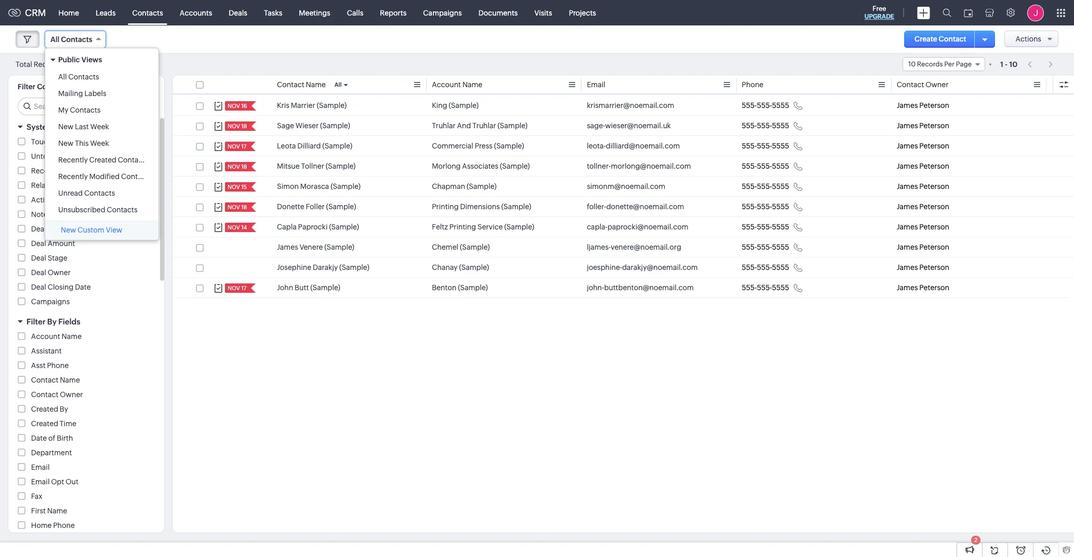 Task type: locate. For each thing, give the bounding box(es) containing it.
nov 17 link
[[225, 142, 248, 151], [225, 284, 248, 293]]

contacts up unsubscribed contacts
[[84, 189, 115, 198]]

3 deal from the top
[[31, 269, 46, 277]]

1 vertical spatial printing
[[450, 223, 476, 231]]

peterson for wieser@noemail.uk
[[920, 122, 950, 130]]

18 down 16
[[241, 123, 247, 129]]

commercial press (sample) link
[[432, 141, 524, 151]]

contact name down asst phone
[[31, 376, 80, 385]]

krismarrier@noemail.com link
[[587, 100, 675, 111]]

james peterson for wieser@noemail.uk
[[897, 122, 950, 130]]

created for created by
[[31, 406, 58, 414]]

contact up created by
[[31, 391, 58, 399]]

1 horizontal spatial contact name
[[277, 81, 326, 89]]

marrier
[[291, 101, 315, 110]]

8 5555 from the top
[[772, 243, 790, 252]]

1 recently from the top
[[58, 156, 88, 164]]

action down the modified
[[88, 181, 110, 190]]

nov for kris marrier (sample)
[[228, 103, 240, 109]]

contacts inside option
[[121, 173, 152, 181]]

service
[[478, 223, 503, 231]]

1 vertical spatial campaigns
[[31, 298, 70, 306]]

campaigns link
[[415, 0, 470, 25]]

email opt out
[[31, 478, 78, 487]]

0 vertical spatial nov 18
[[228, 123, 247, 129]]

0 vertical spatial deals
[[229, 9, 247, 17]]

peterson for buttbenton@noemail.com
[[920, 284, 950, 292]]

nov 17
[[228, 143, 247, 150], [228, 285, 247, 292]]

nov 18 link down nov 16 link
[[225, 122, 248, 131]]

0 vertical spatial campaigns
[[423, 9, 462, 17]]

0 vertical spatial recently
[[58, 156, 88, 164]]

all contacts
[[50, 35, 92, 44], [58, 73, 99, 81]]

0 horizontal spatial truhlar
[[432, 122, 456, 130]]

james for paprocki@noemail.com
[[897, 223, 918, 231]]

4 deal from the top
[[31, 283, 46, 292]]

10 5555 from the top
[[772, 284, 790, 292]]

account name up king (sample) at the top left
[[432, 81, 483, 89]]

action
[[57, 167, 79, 175], [88, 181, 110, 190]]

deal for deal amount
[[31, 240, 46, 248]]

2 week from the top
[[90, 139, 109, 148]]

amount
[[48, 240, 75, 248]]

deals down notes at the left of page
[[31, 225, 50, 233]]

2 vertical spatial new
[[61, 226, 76, 234]]

and
[[457, 122, 471, 130]]

4 5555 from the top
[[772, 162, 790, 171]]

contacts up new last week on the top left of the page
[[70, 106, 101, 114]]

(sample) right 'service'
[[505, 223, 535, 231]]

0 vertical spatial account name
[[432, 81, 483, 89]]

1 nov 18 from the top
[[228, 123, 247, 129]]

views
[[82, 56, 102, 64]]

0 vertical spatial filter
[[18, 83, 35, 91]]

record action
[[31, 167, 79, 175]]

1 vertical spatial account
[[31, 333, 60, 341]]

owner up closing
[[48, 269, 71, 277]]

(sample) right the paprocki at the top of the page
[[329, 223, 359, 231]]

555-555-5555 for dilliard@noemail.com
[[742, 142, 790, 150]]

1 vertical spatial recently
[[58, 173, 88, 181]]

account name
[[432, 81, 483, 89], [31, 333, 82, 341]]

last
[[75, 123, 89, 131]]

first
[[31, 507, 46, 516]]

all contacts up public
[[50, 35, 92, 44]]

peterson for darakjy@noemail.com
[[920, 264, 950, 272]]

by
[[70, 83, 79, 91]]

1 horizontal spatial home
[[59, 9, 79, 17]]

new last week option
[[45, 119, 159, 135]]

0 horizontal spatial contact name
[[31, 376, 80, 385]]

joesphine-
[[587, 264, 623, 272]]

2 horizontal spatial 10
[[1010, 60, 1018, 68]]

action up the related records action
[[57, 167, 79, 175]]

filter by fields button
[[8, 313, 164, 331]]

mailing
[[58, 89, 83, 98]]

simon morasca (sample)
[[277, 182, 361, 191]]

10 up by
[[63, 61, 71, 68]]

(sample) right morasca
[[331, 182, 361, 191]]

0 vertical spatial nov 17
[[228, 143, 247, 150]]

recently inside recently modified contacts option
[[58, 173, 88, 181]]

1 vertical spatial email
[[31, 464, 50, 472]]

0 vertical spatial email
[[587, 81, 606, 89]]

week for new last week
[[90, 123, 109, 131]]

james for dilliard@noemail.com
[[897, 142, 918, 150]]

5555 for paprocki@noemail.com
[[772, 223, 790, 231]]

1 vertical spatial home
[[31, 522, 52, 530]]

6 peterson from the top
[[920, 203, 950, 211]]

campaigns down closing
[[31, 298, 70, 306]]

week inside new last week option
[[90, 123, 109, 131]]

0 vertical spatial contact owner
[[897, 81, 949, 89]]

5 555-555-5555 from the top
[[742, 182, 790, 191]]

peterson for morlong@noemail.com
[[920, 162, 950, 171]]

owner up created by
[[60, 391, 83, 399]]

1 vertical spatial nov 17 link
[[225, 284, 248, 293]]

5555 for buttbenton@noemail.com
[[772, 284, 790, 292]]

home for home
[[59, 9, 79, 17]]

1 horizontal spatial truhlar
[[473, 122, 496, 130]]

email down "department"
[[31, 464, 50, 472]]

name up home phone
[[47, 507, 67, 516]]

new up touched records
[[58, 123, 74, 131]]

home
[[59, 9, 79, 17], [31, 522, 52, 530]]

5555 for venere@noemail.org
[[772, 243, 790, 252]]

1 truhlar from the left
[[432, 122, 456, 130]]

recently inside recently created contacts option
[[58, 156, 88, 164]]

contacts
[[132, 9, 163, 17], [61, 35, 92, 44], [68, 73, 99, 81], [37, 83, 68, 91], [70, 106, 101, 114], [118, 156, 149, 164], [121, 173, 152, 181], [84, 189, 115, 198], [107, 206, 138, 214]]

(sample) up the darakjy at top left
[[325, 243, 355, 252]]

0 vertical spatial by
[[47, 318, 57, 326]]

0 vertical spatial new
[[58, 123, 74, 131]]

2 vertical spatial 18
[[241, 204, 247, 211]]

foller-
[[587, 203, 607, 211]]

leota-
[[587, 142, 606, 150]]

butt
[[295, 284, 309, 292]]

0 vertical spatial nov 17 link
[[225, 142, 248, 151]]

5555 for wieser@noemail.uk
[[772, 122, 790, 130]]

9 555-555-5555 from the top
[[742, 264, 790, 272]]

nov 18 link up the 'nov 15' link
[[225, 162, 248, 172]]

tollner-
[[587, 162, 611, 171]]

home up all contacts field
[[59, 9, 79, 17]]

8 james peterson from the top
[[897, 243, 950, 252]]

2 17 from the top
[[241, 285, 247, 292]]

printing down "chapman"
[[432, 203, 459, 211]]

0 horizontal spatial action
[[57, 167, 79, 175]]

1 horizontal spatial 10
[[909, 60, 916, 68]]

0 vertical spatial printing
[[432, 203, 459, 211]]

2 vertical spatial phone
[[53, 522, 75, 530]]

public views
[[58, 56, 102, 64]]

555-555-5555 for venere@noemail.org
[[742, 243, 790, 252]]

chanay (sample) link
[[432, 263, 489, 273]]

contact owner up created by
[[31, 391, 83, 399]]

contacts up recently modified contacts
[[118, 156, 149, 164]]

8 555-555-5555 from the top
[[742, 243, 790, 252]]

peterson for donette@noemail.com
[[920, 203, 950, 211]]

0 horizontal spatial date
[[31, 435, 47, 443]]

profile element
[[1022, 0, 1051, 25]]

benton
[[432, 284, 457, 292]]

1 vertical spatial new
[[58, 139, 74, 148]]

0 horizontal spatial by
[[47, 318, 57, 326]]

nov 17 link left john
[[225, 284, 248, 293]]

truhlar up press at top left
[[473, 122, 496, 130]]

records up filter contacts by
[[34, 60, 61, 68]]

deal left stage
[[31, 254, 46, 263]]

555-555-5555 for donette@noemail.com
[[742, 203, 790, 211]]

account name down filter by fields
[[31, 333, 82, 341]]

0 horizontal spatial deals
[[31, 225, 50, 233]]

public views button
[[45, 51, 159, 69]]

1 vertical spatial nov 18
[[228, 164, 247, 170]]

3 nov from the top
[[228, 143, 240, 150]]

all up public
[[50, 35, 59, 44]]

0 vertical spatial week
[[90, 123, 109, 131]]

3 nov 18 from the top
[[228, 204, 247, 211]]

nov 18 link for sage
[[225, 122, 248, 131]]

1 horizontal spatial account
[[432, 81, 461, 89]]

per
[[945, 60, 955, 68]]

records for total
[[34, 60, 61, 68]]

555-555-5555 for paprocki@noemail.com
[[742, 223, 790, 231]]

nov 18 up nov 14
[[228, 204, 247, 211]]

view
[[106, 226, 122, 234]]

1 horizontal spatial action
[[88, 181, 110, 190]]

kris marrier (sample)
[[277, 101, 347, 110]]

2 5555 from the top
[[772, 122, 790, 130]]

(sample) up printing dimensions (sample) link at left top
[[467, 182, 497, 191]]

feltz printing service (sample) link
[[432, 222, 535, 232]]

1 vertical spatial deals
[[31, 225, 50, 233]]

deal for deal closing date
[[31, 283, 46, 292]]

2 nov 17 from the top
[[228, 285, 247, 292]]

18
[[241, 123, 247, 129], [241, 164, 247, 170], [241, 204, 247, 211]]

8 peterson from the top
[[920, 243, 950, 252]]

nov 18 for mitsue tollner (sample)
[[228, 164, 247, 170]]

row group
[[173, 96, 1075, 298]]

capla paprocki (sample)
[[277, 223, 359, 231]]

new up amount
[[61, 226, 76, 234]]

james peterson for donette@noemail.com
[[897, 203, 950, 211]]

nov for capla paprocki (sample)
[[228, 225, 240, 231]]

2 james peterson from the top
[[897, 122, 950, 130]]

3 peterson from the top
[[920, 142, 950, 150]]

nov 18 down nov 16
[[228, 123, 247, 129]]

2 vertical spatial created
[[31, 420, 58, 428]]

nov for sage wieser (sample)
[[228, 123, 240, 129]]

3 555-555-5555 from the top
[[742, 142, 790, 150]]

simonm@noemail.com
[[587, 182, 666, 191]]

(sample) up sage wieser (sample)
[[317, 101, 347, 110]]

7 peterson from the top
[[920, 223, 950, 231]]

2
[[975, 538, 978, 544]]

1 horizontal spatial by
[[60, 406, 68, 414]]

3 james peterson from the top
[[897, 142, 950, 150]]

profile image
[[1028, 4, 1044, 21]]

nov 18 up the nov 15
[[228, 164, 247, 170]]

by up time
[[60, 406, 68, 414]]

james for buttbenton@noemail.com
[[897, 284, 918, 292]]

2 recently from the top
[[58, 173, 88, 181]]

records left the per at right
[[917, 60, 943, 68]]

2 vertical spatial nov 18
[[228, 204, 247, 211]]

4 james peterson from the top
[[897, 162, 950, 171]]

james venere (sample)
[[277, 243, 355, 252]]

search element
[[937, 0, 958, 25]]

3 5555 from the top
[[772, 142, 790, 150]]

2 nov 18 from the top
[[228, 164, 247, 170]]

deal up deal stage
[[31, 240, 46, 248]]

5 nov from the top
[[228, 184, 240, 190]]

home down first
[[31, 522, 52, 530]]

(sample) right the darakjy at top left
[[340, 264, 370, 272]]

paprocki@noemail.com
[[608, 223, 689, 231]]

5555 for donette@noemail.com
[[772, 203, 790, 211]]

1 nov 17 link from the top
[[225, 142, 248, 151]]

1 nov from the top
[[228, 103, 240, 109]]

nov for john butt (sample)
[[228, 285, 240, 292]]

filter for filter contacts by
[[18, 83, 35, 91]]

closing
[[48, 283, 74, 292]]

1 555-555-5555 from the top
[[742, 101, 790, 110]]

navigation
[[1023, 57, 1059, 72]]

555-555-5555 for wieser@noemail.uk
[[742, 122, 790, 130]]

6 5555 from the top
[[772, 203, 790, 211]]

create contact button
[[905, 31, 977, 48]]

2 vertical spatial nov 18 link
[[225, 203, 248, 212]]

6 nov from the top
[[228, 204, 240, 211]]

555-555-5555 for darakjy@noemail.com
[[742, 264, 790, 272]]

week down filters at the left
[[90, 139, 109, 148]]

search image
[[943, 8, 952, 17]]

4 555-555-5555 from the top
[[742, 162, 790, 171]]

1 vertical spatial 18
[[241, 164, 247, 170]]

1 vertical spatial date
[[31, 435, 47, 443]]

contacts up view
[[107, 206, 138, 214]]

4 nov from the top
[[228, 164, 240, 170]]

first name
[[31, 507, 67, 516]]

printing dimensions (sample) link
[[432, 202, 532, 212]]

0 vertical spatial created
[[89, 156, 116, 164]]

recently down this at the top left
[[58, 156, 88, 164]]

leota dilliard (sample) link
[[277, 141, 353, 151]]

deal down deal owner
[[31, 283, 46, 292]]

contact name up marrier
[[277, 81, 326, 89]]

truhlar left and
[[432, 122, 456, 130]]

all inside option
[[58, 73, 67, 81]]

0 vertical spatial all
[[50, 35, 59, 44]]

of
[[48, 435, 55, 443]]

james for venere@noemail.org
[[897, 243, 918, 252]]

deal down deal stage
[[31, 269, 46, 277]]

7 5555 from the top
[[772, 223, 790, 231]]

5 peterson from the top
[[920, 182, 950, 191]]

0 horizontal spatial contact owner
[[31, 391, 83, 399]]

by for filter
[[47, 318, 57, 326]]

1 vertical spatial all contacts
[[58, 73, 99, 81]]

meetings link
[[291, 0, 339, 25]]

nov for mitsue tollner (sample)
[[228, 164, 240, 170]]

1 vertical spatial all
[[58, 73, 67, 81]]

2 deal from the top
[[31, 254, 46, 263]]

contacts up public views
[[61, 35, 92, 44]]

capla paprocki (sample) link
[[277, 222, 359, 232]]

10 inside total records 10
[[63, 61, 71, 68]]

week inside new this week option
[[90, 139, 109, 148]]

1 vertical spatial nov 18 link
[[225, 162, 248, 172]]

(sample) down chanay (sample) link
[[458, 284, 488, 292]]

18 up 14
[[241, 204, 247, 211]]

contact inside create contact button
[[939, 35, 967, 43]]

sage wieser (sample) link
[[277, 121, 350, 131]]

0 horizontal spatial home
[[31, 522, 52, 530]]

tollner-morlong@noemail.com link
[[587, 161, 691, 172]]

2 nov 17 link from the top
[[225, 284, 248, 293]]

1 nov 18 link from the top
[[225, 122, 248, 131]]

by inside dropdown button
[[47, 318, 57, 326]]

1 nov 17 from the top
[[228, 143, 247, 150]]

(sample) up commercial press (sample) at the top of the page
[[498, 122, 528, 130]]

1 vertical spatial account name
[[31, 333, 82, 341]]

sage-wieser@noemail.uk link
[[587, 121, 671, 131]]

2 peterson from the top
[[920, 122, 950, 130]]

2 vertical spatial email
[[31, 478, 50, 487]]

create menu image
[[918, 6, 931, 19]]

1 horizontal spatial date
[[75, 283, 91, 292]]

mitsue tollner (sample) link
[[277, 161, 356, 172]]

filter down 'total'
[[18, 83, 35, 91]]

records down defined at top
[[62, 138, 90, 146]]

nov 18 link
[[225, 122, 248, 131], [225, 162, 248, 172], [225, 203, 248, 212]]

18 up '15'
[[241, 164, 247, 170]]

records down record action
[[58, 181, 86, 190]]

chemel
[[432, 243, 459, 252]]

unsubscribed contacts option
[[45, 202, 159, 218]]

0 vertical spatial 18
[[241, 123, 247, 129]]

dilliard@noemail.com
[[606, 142, 680, 150]]

asst phone
[[31, 362, 69, 370]]

accounts
[[180, 9, 212, 17]]

donette foller (sample) link
[[277, 202, 356, 212]]

james peterson for dilliard@noemail.com
[[897, 142, 950, 150]]

row group containing kris marrier (sample)
[[173, 96, 1075, 298]]

contacts right leads
[[132, 9, 163, 17]]

5555 for darakjy@noemail.com
[[772, 264, 790, 272]]

18 for mitsue
[[241, 164, 247, 170]]

contact name
[[277, 81, 326, 89], [31, 376, 80, 385]]

created time
[[31, 420, 76, 428]]

9 5555 from the top
[[772, 264, 790, 272]]

date
[[75, 283, 91, 292], [31, 435, 47, 443]]

0 vertical spatial home
[[59, 9, 79, 17]]

recently created contacts option
[[45, 152, 159, 168]]

1 vertical spatial week
[[90, 139, 109, 148]]

10 for total records 10
[[63, 61, 71, 68]]

printing up chemel (sample) link at the top left of the page
[[450, 223, 476, 231]]

2 555-555-5555 from the top
[[742, 122, 790, 130]]

nov for leota dilliard (sample)
[[228, 143, 240, 150]]

campaigns
[[423, 9, 462, 17], [31, 298, 70, 306]]

0 vertical spatial contact name
[[277, 81, 326, 89]]

james
[[897, 101, 918, 110], [897, 122, 918, 130], [897, 142, 918, 150], [897, 162, 918, 171], [897, 182, 918, 191], [897, 203, 918, 211], [897, 223, 918, 231], [277, 243, 298, 252], [897, 243, 918, 252], [897, 264, 918, 272], [897, 284, 918, 292]]

1 vertical spatial created
[[31, 406, 58, 414]]

10 for 1 - 10
[[1010, 60, 1018, 68]]

contact up the per at right
[[939, 35, 967, 43]]

10 peterson from the top
[[920, 284, 950, 292]]

2 18 from the top
[[241, 164, 247, 170]]

0 horizontal spatial campaigns
[[31, 298, 70, 306]]

1 vertical spatial action
[[88, 181, 110, 190]]

all contacts up by
[[58, 73, 99, 81]]

foller
[[306, 203, 325, 211]]

recently up the related records action
[[58, 173, 88, 181]]

email up krismarrier@noemail.com link
[[587, 81, 606, 89]]

created down created by
[[31, 420, 58, 428]]

3 18 from the top
[[241, 204, 247, 211]]

campaigns right reports
[[423, 9, 462, 17]]

10 down the create
[[909, 60, 916, 68]]

0 vertical spatial 17
[[241, 143, 247, 150]]

8 nov from the top
[[228, 285, 240, 292]]

10 james peterson from the top
[[897, 284, 950, 292]]

date right closing
[[75, 283, 91, 292]]

owner down 10 records per page
[[926, 81, 949, 89]]

7 james peterson from the top
[[897, 223, 950, 231]]

nov 17 left john
[[228, 285, 247, 292]]

6 james peterson from the top
[[897, 203, 950, 211]]

deal for deal owner
[[31, 269, 46, 277]]

contacts right the modified
[[121, 173, 152, 181]]

nov 17 link up the 'nov 15' link
[[225, 142, 248, 151]]

foller-donette@noemail.com link
[[587, 202, 684, 212]]

4 peterson from the top
[[920, 162, 950, 171]]

name up 'kris marrier (sample)'
[[306, 81, 326, 89]]

all up filter contacts by
[[58, 73, 67, 81]]

9 peterson from the top
[[920, 264, 950, 272]]

filter inside dropdown button
[[27, 318, 46, 326]]

1 vertical spatial nov 17
[[228, 285, 247, 292]]

time
[[60, 420, 76, 428]]

records
[[34, 60, 61, 68], [917, 60, 943, 68], [62, 138, 90, 146], [71, 152, 98, 161], [58, 181, 86, 190]]

2 nov 18 link from the top
[[225, 162, 248, 172]]

created down new this week option
[[89, 156, 116, 164]]

1 vertical spatial phone
[[47, 362, 69, 370]]

1 vertical spatial 17
[[241, 285, 247, 292]]

create menu element
[[911, 0, 937, 25]]

recently for recently modified contacts
[[58, 173, 88, 181]]

week down my contacts option
[[90, 123, 109, 131]]

0 horizontal spatial 10
[[63, 61, 71, 68]]

9 james peterson from the top
[[897, 264, 950, 272]]

filter
[[18, 83, 35, 91], [27, 318, 46, 326]]

mitsue tollner (sample)
[[277, 162, 356, 171]]

created up created time
[[31, 406, 58, 414]]

james peterson for venere@noemail.org
[[897, 243, 950, 252]]

1 horizontal spatial campaigns
[[423, 9, 462, 17]]

7 555-555-5555 from the top
[[742, 223, 790, 231]]

kris marrier (sample) link
[[277, 100, 347, 111]]

0 vertical spatial all contacts
[[50, 35, 92, 44]]

10 555-555-5555 from the top
[[742, 284, 790, 292]]

1 deal from the top
[[31, 240, 46, 248]]

nov 18 link up "nov 14" link
[[225, 203, 248, 212]]

1 18 from the top
[[241, 123, 247, 129]]

contacts up by
[[68, 73, 99, 81]]

1 week from the top
[[90, 123, 109, 131]]

system defined filters button
[[8, 118, 164, 136]]

james peterson for morlong@noemail.com
[[897, 162, 950, 171]]

All Contacts field
[[45, 31, 106, 48]]

buttbenton@noemail.com
[[604, 284, 694, 292]]

email up fax
[[31, 478, 50, 487]]

reports link
[[372, 0, 415, 25]]

peterson for paprocki@noemail.com
[[920, 223, 950, 231]]

1 vertical spatial by
[[60, 406, 68, 414]]

1 vertical spatial filter
[[27, 318, 46, 326]]

0 vertical spatial nov 18 link
[[225, 122, 248, 131]]

7 nov from the top
[[228, 225, 240, 231]]

account
[[432, 81, 461, 89], [31, 333, 60, 341]]

3 nov 18 link from the top
[[225, 203, 248, 212]]

1 vertical spatial contact owner
[[31, 391, 83, 399]]

18 for sage
[[241, 123, 247, 129]]

1 17 from the top
[[241, 143, 247, 150]]

6 555-555-5555 from the top
[[742, 203, 790, 211]]

contact owner down 10 records per page
[[897, 81, 949, 89]]

555-
[[742, 101, 757, 110], [757, 101, 772, 110], [742, 122, 757, 130], [757, 122, 772, 130], [742, 142, 757, 150], [757, 142, 772, 150], [742, 162, 757, 171], [757, 162, 772, 171], [742, 182, 757, 191], [757, 182, 772, 191], [742, 203, 757, 211], [757, 203, 772, 211], [742, 223, 757, 231], [757, 223, 772, 231], [742, 243, 757, 252], [757, 243, 772, 252], [742, 264, 757, 272], [757, 264, 772, 272], [742, 284, 757, 292], [757, 284, 772, 292]]

all contacts inside option
[[58, 73, 99, 81]]

records inside field
[[917, 60, 943, 68]]

deal stage
[[31, 254, 67, 263]]

contact down 10 records per page
[[897, 81, 925, 89]]

records down "new this week" at the left top of the page
[[71, 152, 98, 161]]

name
[[306, 81, 326, 89], [463, 81, 483, 89], [62, 333, 82, 341], [60, 376, 80, 385], [47, 507, 67, 516]]

john
[[277, 284, 293, 292]]

capla-paprocki@noemail.com
[[587, 223, 689, 231]]

17 left john
[[241, 285, 247, 292]]

2 nov from the top
[[228, 123, 240, 129]]

0 horizontal spatial account
[[31, 333, 60, 341]]

upgrade
[[865, 13, 895, 20]]



Task type: vqa. For each thing, say whether or not it's contained in the screenshot.
third Deal from the bottom of the page
yes



Task type: describe. For each thing, give the bounding box(es) containing it.
new for new last week
[[58, 123, 74, 131]]

birth
[[57, 435, 73, 443]]

1 vertical spatial contact name
[[31, 376, 80, 385]]

james for darakjy@noemail.com
[[897, 264, 918, 272]]

records for untouched
[[71, 152, 98, 161]]

nov 18 link for mitsue
[[225, 162, 248, 172]]

(sample) right press at top left
[[494, 142, 524, 150]]

my contacts option
[[45, 102, 159, 119]]

printing dimensions (sample)
[[432, 203, 532, 211]]

venere
[[300, 243, 323, 252]]

5 5555 from the top
[[772, 182, 790, 191]]

(sample) right foller
[[326, 203, 356, 211]]

1 5555 from the top
[[772, 101, 790, 110]]

sage
[[277, 122, 294, 130]]

james peterson for paprocki@noemail.com
[[897, 223, 950, 231]]

darakjy
[[313, 264, 338, 272]]

john-
[[587, 284, 604, 292]]

capla
[[277, 223, 297, 231]]

(sample) down the darakjy at top left
[[310, 284, 340, 292]]

home phone
[[31, 522, 75, 530]]

system
[[27, 123, 54, 132]]

10 Records Per Page field
[[903, 57, 986, 71]]

(sample) right the dilliard
[[322, 142, 353, 150]]

calls link
[[339, 0, 372, 25]]

donette
[[277, 203, 304, 211]]

created for created time
[[31, 420, 58, 428]]

calls
[[347, 9, 364, 17]]

1 horizontal spatial account name
[[432, 81, 483, 89]]

created inside option
[[89, 156, 116, 164]]

17 for leota
[[241, 143, 247, 150]]

donette foller (sample)
[[277, 203, 356, 211]]

week for new this week
[[90, 139, 109, 148]]

dilliard
[[297, 142, 321, 150]]

home for home phone
[[31, 522, 52, 530]]

tollner
[[301, 162, 324, 171]]

Search text field
[[18, 98, 156, 115]]

nov 17 for leota dilliard (sample)
[[228, 143, 247, 150]]

related
[[31, 181, 57, 190]]

nov 18 for sage wieser (sample)
[[228, 123, 247, 129]]

(sample) up 'service'
[[502, 203, 532, 211]]

king (sample) link
[[432, 100, 479, 111]]

14
[[241, 225, 247, 231]]

james for donette@noemail.com
[[897, 203, 918, 211]]

(sample) right wieser
[[320, 122, 350, 130]]

nov 14
[[228, 225, 247, 231]]

asst
[[31, 362, 46, 370]]

chanay
[[432, 264, 458, 272]]

(sample) down chemel (sample) link at the top left of the page
[[459, 264, 489, 272]]

0 vertical spatial owner
[[926, 81, 949, 89]]

crm link
[[8, 7, 46, 18]]

peterson for venere@noemail.org
[[920, 243, 950, 252]]

phone for asst phone
[[47, 362, 69, 370]]

defined
[[56, 123, 85, 132]]

nov 17 link for leota
[[225, 142, 248, 151]]

name down fields
[[62, 333, 82, 341]]

1 peterson from the top
[[920, 101, 950, 110]]

create
[[915, 35, 938, 43]]

date of birth
[[31, 435, 73, 443]]

records for touched
[[62, 138, 90, 146]]

(sample) down feltz printing service (sample)
[[460, 243, 490, 252]]

actions
[[1016, 35, 1042, 43]]

leota-dilliard@noemail.com
[[587, 142, 680, 150]]

unread contacts option
[[45, 185, 159, 202]]

(sample) right tollner
[[326, 162, 356, 171]]

total
[[16, 60, 32, 68]]

phone for home phone
[[53, 522, 75, 530]]

15
[[241, 184, 247, 190]]

name down asst phone
[[60, 376, 80, 385]]

5555 for morlong@noemail.com
[[772, 162, 790, 171]]

1 vertical spatial owner
[[48, 269, 71, 277]]

0 vertical spatial action
[[57, 167, 79, 175]]

documents link
[[470, 0, 526, 25]]

10 inside field
[[909, 60, 916, 68]]

555-555-5555 for buttbenton@noemail.com
[[742, 284, 790, 292]]

(sample) up and
[[449, 101, 479, 110]]

ljames-venere@noemail.org
[[587, 243, 682, 252]]

labels
[[84, 89, 106, 98]]

nov 16 link
[[225, 101, 248, 111]]

darakjy@noemail.com
[[623, 264, 698, 272]]

commercial press (sample)
[[432, 142, 524, 150]]

out
[[66, 478, 78, 487]]

filter by fields
[[27, 318, 80, 326]]

new last week
[[58, 123, 109, 131]]

filter for filter by fields
[[27, 318, 46, 326]]

peterson for dilliard@noemail.com
[[920, 142, 950, 150]]

recently for recently created contacts
[[58, 156, 88, 164]]

public views region
[[45, 69, 159, 218]]

mailing labels
[[58, 89, 106, 98]]

free upgrade
[[865, 5, 895, 20]]

0 vertical spatial phone
[[742, 81, 764, 89]]

department
[[31, 449, 72, 458]]

leads
[[96, 9, 116, 17]]

nov 18 link for donette
[[225, 203, 248, 212]]

donette@noemail.com
[[607, 203, 684, 211]]

projects
[[569, 9, 596, 17]]

1 horizontal spatial contact owner
[[897, 81, 949, 89]]

josephine darakjy (sample) link
[[277, 263, 370, 273]]

1 james peterson from the top
[[897, 101, 950, 110]]

18 for donette
[[241, 204, 247, 211]]

touched records
[[31, 138, 90, 146]]

contacts left by
[[37, 83, 68, 91]]

2 truhlar from the left
[[473, 122, 496, 130]]

filters
[[87, 123, 110, 132]]

sage wieser (sample)
[[277, 122, 350, 130]]

created by
[[31, 406, 68, 414]]

chanay (sample)
[[432, 264, 489, 272]]

10 records per page
[[909, 60, 972, 68]]

new this week option
[[45, 135, 159, 152]]

5555 for dilliard@noemail.com
[[772, 142, 790, 150]]

morasca
[[300, 182, 329, 191]]

2 vertical spatial all
[[335, 82, 342, 88]]

john butt (sample) link
[[277, 283, 340, 293]]

contact up kris
[[277, 81, 304, 89]]

name up king (sample) at the top left
[[463, 81, 483, 89]]

tasks link
[[256, 0, 291, 25]]

wieser
[[296, 122, 319, 130]]

nov 14 link
[[225, 223, 248, 232]]

contact down asst phone
[[31, 376, 58, 385]]

5 james peterson from the top
[[897, 182, 950, 191]]

morlong@noemail.com
[[611, 162, 691, 171]]

all contacts option
[[45, 69, 159, 85]]

nov 17 link for john
[[225, 284, 248, 293]]

1
[[1001, 60, 1004, 68]]

nov 16
[[228, 103, 247, 109]]

nov 17 for john butt (sample)
[[228, 285, 247, 292]]

free
[[873, 5, 887, 12]]

associates
[[462, 162, 499, 171]]

2 vertical spatial owner
[[60, 391, 83, 399]]

deal amount
[[31, 240, 75, 248]]

contacts inside field
[[61, 35, 92, 44]]

555-555-5555 for morlong@noemail.com
[[742, 162, 790, 171]]

recently modified contacts option
[[45, 168, 159, 185]]

1 horizontal spatial deals
[[229, 9, 247, 17]]

records for 10
[[917, 60, 943, 68]]

nov for simon morasca (sample)
[[228, 184, 240, 190]]

meetings
[[299, 9, 331, 17]]

james peterson for darakjy@noemail.com
[[897, 264, 950, 272]]

simon morasca (sample) link
[[277, 181, 361, 192]]

16
[[241, 103, 247, 109]]

james for wieser@noemail.uk
[[897, 122, 918, 130]]

projects link
[[561, 0, 605, 25]]

record
[[31, 167, 56, 175]]

mailing labels option
[[45, 85, 159, 102]]

calendar image
[[964, 9, 973, 17]]

records for related
[[58, 181, 86, 190]]

leota dilliard (sample)
[[277, 142, 353, 150]]

all contacts inside field
[[50, 35, 92, 44]]

deal for deal stage
[[31, 254, 46, 263]]

nov 18 for donette foller (sample)
[[228, 204, 247, 211]]

(sample) inside "link"
[[317, 101, 347, 110]]

commercial
[[432, 142, 474, 150]]

17 for john
[[241, 285, 247, 292]]

crm
[[25, 7, 46, 18]]

nov for donette foller (sample)
[[228, 204, 240, 211]]

(sample) right the associates
[[500, 162, 530, 171]]

foller-donette@noemail.com
[[587, 203, 684, 211]]

new this week
[[58, 139, 109, 148]]

public
[[58, 56, 80, 64]]

capla-
[[587, 223, 608, 231]]

0 vertical spatial date
[[75, 283, 91, 292]]

james for morlong@noemail.com
[[897, 162, 918, 171]]

james peterson for buttbenton@noemail.com
[[897, 284, 950, 292]]

0 horizontal spatial account name
[[31, 333, 82, 341]]

leota-dilliard@noemail.com link
[[587, 141, 680, 151]]

my
[[58, 106, 68, 114]]

new for new custom view
[[61, 226, 76, 234]]

reports
[[380, 9, 407, 17]]

modified
[[89, 173, 120, 181]]

new for new this week
[[58, 139, 74, 148]]

krismarrier@noemail.com
[[587, 101, 675, 110]]

0 vertical spatial account
[[432, 81, 461, 89]]

all inside field
[[50, 35, 59, 44]]

sage-
[[587, 122, 605, 130]]

by for created
[[60, 406, 68, 414]]



